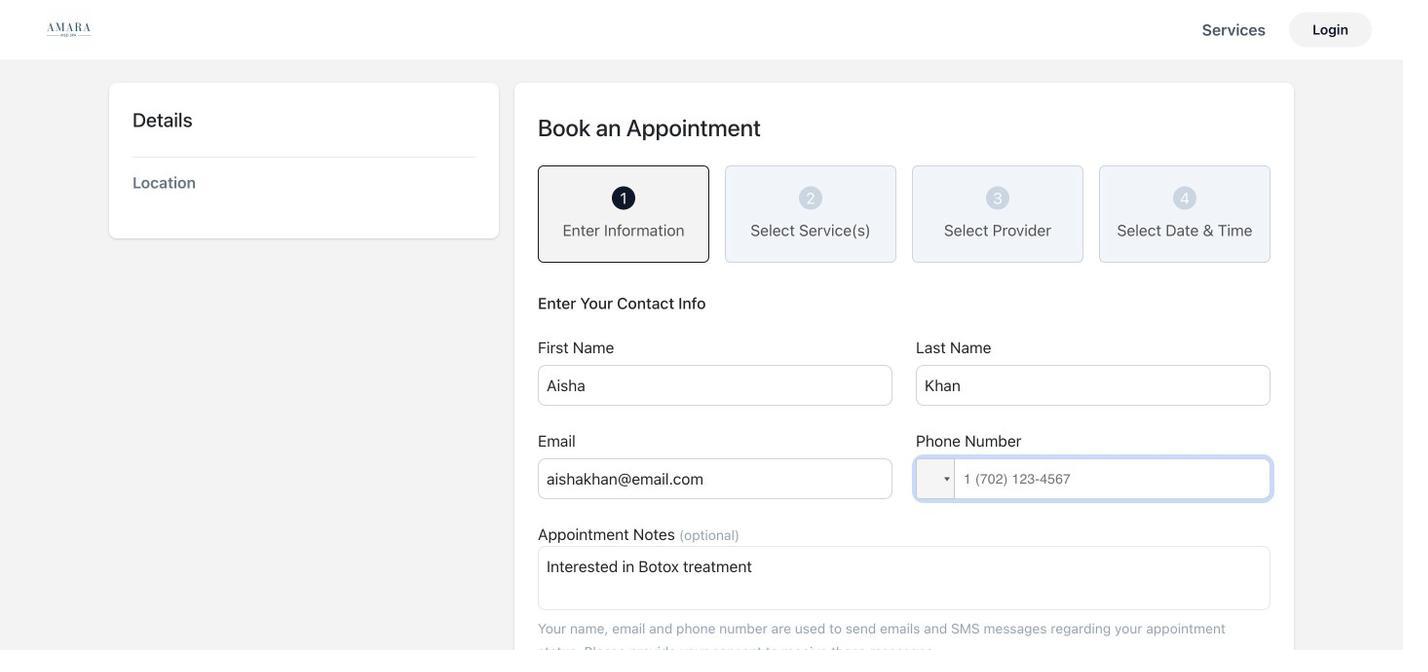 Task type: describe. For each thing, give the bounding box(es) containing it.
Enter Email text field
[[538, 459, 893, 500]]

1 (702) 123-4567 telephone field
[[916, 459, 1271, 500]]



Task type: locate. For each thing, give the bounding box(es) containing it.
Enter Last Name text field
[[916, 365, 1271, 406]]

sitelogo image
[[47, 8, 91, 52]]

Enter First Name text field
[[538, 365, 893, 406]]

None text field
[[538, 547, 1271, 611]]



Task type: vqa. For each thing, say whether or not it's contained in the screenshot.
'Enter Last Name' text field
yes



